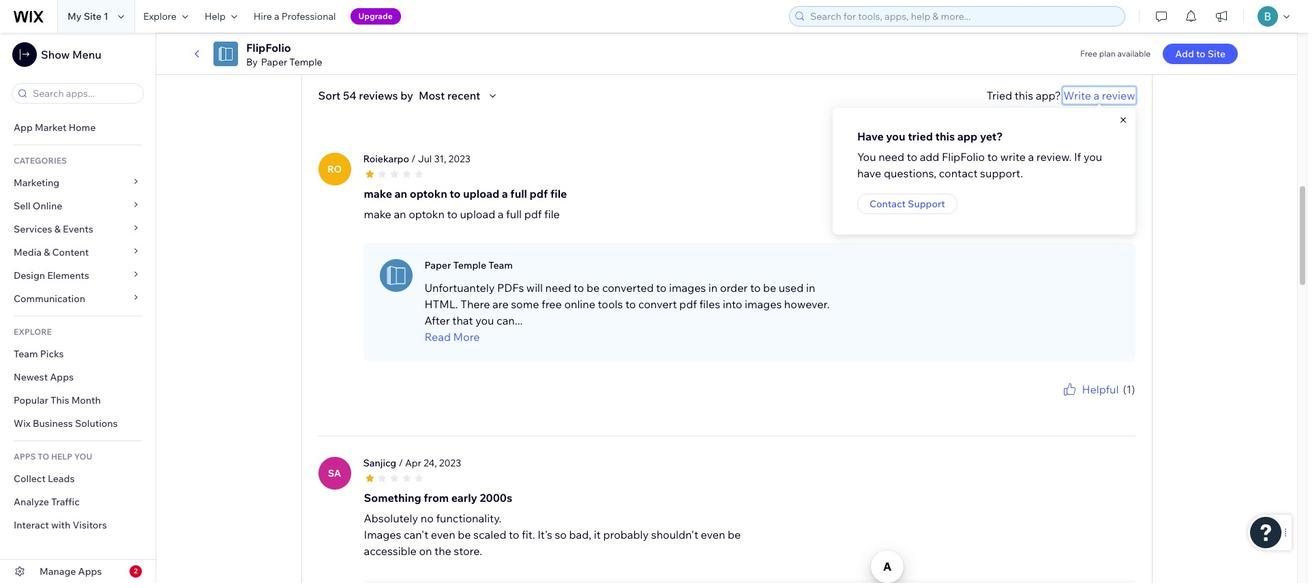 Task type: vqa. For each thing, say whether or not it's contained in the screenshot.
Site to the top
yes



Task type: describe. For each thing, give the bounding box(es) containing it.
interact with visitors
[[14, 519, 107, 531]]

to inside button
[[1196, 48, 1206, 60]]

be right shouldn't
[[728, 528, 741, 541]]

apps for newest apps
[[50, 371, 74, 383]]

add to site button
[[1163, 44, 1238, 64]]

sort
[[318, 88, 341, 102]]

team inside team picks link
[[14, 348, 38, 360]]

roiekarpo
[[363, 153, 409, 165]]

visitors
[[73, 519, 107, 531]]

0 vertical spatial file
[[550, 187, 567, 200]]

contact support button
[[857, 194, 958, 214]]

need inside unfortuantely pdfs will need to be converted to images in order to be used in html. there are some free online tools to convert pdf files into images however. after that you can... read more
[[545, 281, 571, 294]]

to up paper temple team
[[447, 207, 458, 221]]

1 vertical spatial paper
[[425, 259, 451, 271]]

show
[[41, 48, 70, 61]]

on inside something from early 2000s absolutely no functionality. images can't even be scaled to fit. it's so bad, it probably shouldn't even be accessible on the store.
[[419, 544, 432, 558]]

to inside something from early 2000s absolutely no functionality. images can't even be scaled to fit. it's so bad, it probably shouldn't even be accessible on the store.
[[509, 528, 519, 541]]

it's
[[538, 528, 552, 541]]

read
[[425, 330, 451, 344]]

yet?
[[980, 130, 1003, 143]]

free
[[1080, 48, 1097, 59]]

thank you for your feedback
[[1027, 397, 1135, 408]]

after
[[425, 314, 450, 327]]

communication
[[14, 293, 87, 305]]

categories
[[14, 156, 67, 166]]

write
[[1000, 150, 1026, 164]]

to up questions,
[[907, 150, 917, 164]]

bad,
[[569, 528, 592, 541]]

team picks link
[[0, 342, 156, 366]]

most
[[419, 88, 445, 102]]

1 vertical spatial optokn
[[409, 207, 445, 221]]

2
[[134, 567, 138, 576]]

traffic
[[51, 496, 80, 508]]

0 horizontal spatial site
[[84, 10, 102, 23]]

communication link
[[0, 287, 156, 310]]

leads
[[48, 473, 75, 485]]

html.
[[425, 297, 458, 311]]

site inside button
[[1208, 48, 1226, 60]]

sell online link
[[0, 194, 156, 218]]

that
[[452, 314, 473, 327]]

collect leads
[[14, 473, 75, 485]]

0 vertical spatial pdf
[[530, 187, 548, 200]]

flipfolio inside have you tried this app yet? you need to add flipfolio to write a review. if you have questions, contact support.
[[942, 150, 985, 164]]

home
[[69, 121, 96, 134]]

tried this app? write a review
[[987, 88, 1135, 102]]

contact support
[[870, 198, 945, 210]]

popular
[[14, 394, 48, 407]]

questions,
[[884, 166, 937, 180]]

unfortuantely pdfs will need to be converted to images in order to be used in html. there are some free online tools to convert pdf files into images however. after that you can... read more
[[425, 281, 830, 344]]

you left for
[[1052, 397, 1066, 408]]

help
[[51, 452, 72, 462]]

1 vertical spatial upload
[[460, 207, 495, 221]]

you right if
[[1084, 150, 1102, 164]]

can't
[[404, 528, 429, 541]]

app market home link
[[0, 116, 156, 139]]

tried
[[908, 130, 933, 143]]

app market home
[[14, 121, 96, 134]]

hire a professional link
[[245, 0, 344, 33]]

support.
[[980, 166, 1023, 180]]

wix
[[14, 417, 31, 430]]

0 vertical spatial images
[[669, 281, 706, 294]]

functionality.
[[436, 511, 502, 525]]

review.
[[1037, 150, 1072, 164]]

paper inside flipfolio by paper temple
[[261, 56, 287, 68]]

sell online
[[14, 200, 62, 212]]

reviews
[[359, 88, 398, 102]]

popular this month link
[[0, 389, 156, 412]]

manage
[[40, 565, 76, 578]]

you
[[857, 150, 876, 164]]

marketing link
[[0, 171, 156, 194]]

store.
[[454, 544, 482, 558]]

read more button
[[425, 329, 834, 345]]

so
[[555, 528, 567, 541]]

from
[[424, 491, 449, 504]]

professional
[[282, 10, 336, 23]]

sidebar element
[[0, 33, 156, 583]]

converted
[[602, 281, 654, 294]]

19
[[1143, 26, 1152, 37]]

collect leads link
[[0, 467, 156, 490]]

2000s
[[480, 491, 512, 504]]

1 in from the left
[[709, 281, 718, 294]]

show menu button
[[12, 42, 101, 67]]

1
[[104, 10, 108, 23]]

absolutely
[[364, 511, 418, 525]]

something from early 2000s absolutely no functionality. images can't even be scaled to fit. it's so bad, it probably shouldn't even be accessible on the store.
[[364, 491, 741, 558]]

flipfolio logo image
[[213, 42, 238, 66]]

0 vertical spatial an
[[395, 187, 407, 200]]

reviews)
[[386, 20, 429, 33]]

helpful
[[1082, 382, 1119, 396]]

to down roiekarpo / jul 31, 2023
[[450, 187, 461, 200]]

design
[[14, 269, 45, 282]]

ro
[[327, 163, 342, 175]]

interact with visitors link
[[0, 514, 156, 537]]

review
[[1102, 88, 1135, 102]]

write
[[1064, 88, 1091, 102]]

2023 for roiekarpo / jul 31, 2023
[[449, 153, 471, 165]]

/ for / jul 31, 2023
[[411, 153, 416, 165]]

app?
[[1036, 88, 1061, 102]]

most recent button
[[419, 87, 501, 103]]

app
[[958, 130, 978, 143]]

month
[[71, 394, 101, 407]]

hire
[[254, 10, 272, 23]]

design elements
[[14, 269, 89, 282]]

to up support.
[[987, 150, 998, 164]]

tools
[[598, 297, 623, 311]]

unfortuantely
[[425, 281, 495, 294]]

help
[[205, 10, 226, 23]]



Task type: locate. For each thing, give the bounding box(es) containing it.
0 vertical spatial make
[[364, 187, 392, 200]]

need inside have you tried this app yet? you need to add flipfolio to write a review. if you have questions, contact support.
[[879, 150, 905, 164]]

market
[[35, 121, 66, 134]]

1 horizontal spatial &
[[54, 223, 61, 235]]

& for events
[[54, 223, 61, 235]]

contact
[[939, 166, 978, 180]]

2 vertical spatial pdf
[[679, 297, 697, 311]]

to up online
[[574, 281, 584, 294]]

& for content
[[44, 246, 50, 259]]

0 vertical spatial site
[[84, 10, 102, 23]]

to right order at the right
[[750, 281, 761, 294]]

0 vertical spatial paper
[[261, 56, 287, 68]]

site right add
[[1208, 48, 1226, 60]]

0 horizontal spatial images
[[669, 281, 706, 294]]

apps for manage apps
[[78, 565, 102, 578]]

0 vertical spatial 2023
[[449, 153, 471, 165]]

by
[[246, 56, 258, 68]]

1 vertical spatial temple
[[453, 259, 486, 271]]

be left used
[[763, 281, 776, 294]]

explore
[[14, 327, 52, 337]]

1 vertical spatial on
[[419, 544, 432, 558]]

have
[[857, 130, 884, 143]]

images up the files
[[669, 281, 706, 294]]

0 horizontal spatial paper
[[261, 56, 287, 68]]

1 horizontal spatial flipfolio
[[942, 150, 985, 164]]

even up the
[[431, 528, 455, 541]]

pdf inside unfortuantely pdfs will need to be converted to images in order to be used in html. there are some free online tools to convert pdf files into images however. after that you can... read more
[[679, 297, 697, 311]]

files
[[699, 297, 720, 311]]

0 horizontal spatial need
[[545, 281, 571, 294]]

my
[[68, 10, 82, 23]]

hire a professional
[[254, 10, 336, 23]]

newest apps link
[[0, 366, 156, 389]]

wix business solutions
[[14, 417, 118, 430]]

make an optokn to upload a full pdf file make an optokn to upload a full pdf file
[[364, 187, 567, 221]]

1 vertical spatial file
[[544, 207, 560, 221]]

paper up unfortuantely
[[425, 259, 451, 271]]

analyze
[[14, 496, 49, 508]]

this left 'app?'
[[1015, 88, 1033, 102]]

0 horizontal spatial in
[[709, 281, 718, 294]]

0 vertical spatial team
[[488, 259, 513, 271]]

on
[[355, 20, 368, 33], [419, 544, 432, 558]]

paper temple team
[[425, 259, 513, 271]]

jul
[[418, 153, 432, 165]]

images right into
[[745, 297, 782, 311]]

in up the however.
[[806, 281, 815, 294]]

sell
[[14, 200, 30, 212]]

0 vertical spatial /
[[411, 153, 416, 165]]

& right media
[[44, 246, 50, 259]]

(based
[[318, 20, 353, 33]]

0 horizontal spatial apps
[[50, 371, 74, 383]]

1 vertical spatial make
[[364, 207, 391, 221]]

24,
[[424, 457, 437, 469]]

54 right sort
[[343, 88, 356, 102]]

flipfolio inside flipfolio by paper temple
[[246, 41, 291, 55]]

0 horizontal spatial on
[[355, 20, 368, 33]]

media & content link
[[0, 241, 156, 264]]

this inside have you tried this app yet? you need to add flipfolio to write a review. if you have questions, contact support.
[[936, 130, 955, 143]]

1 vertical spatial this
[[936, 130, 955, 143]]

to up convert
[[656, 281, 667, 294]]

2 even from the left
[[701, 528, 725, 541]]

something
[[364, 491, 421, 504]]

1 horizontal spatial paper
[[425, 259, 451, 271]]

0 horizontal spatial flipfolio
[[246, 41, 291, 55]]

pdfs
[[497, 281, 524, 294]]

it
[[594, 528, 601, 541]]

flipfolio by paper temple
[[246, 41, 322, 68]]

1 vertical spatial /
[[399, 457, 403, 469]]

shouldn't
[[651, 528, 698, 541]]

free
[[542, 297, 562, 311]]

team down explore
[[14, 348, 38, 360]]

0 horizontal spatial 54
[[343, 88, 356, 102]]

apps up 'this'
[[50, 371, 74, 383]]

by
[[401, 88, 413, 102]]

1 horizontal spatial temple
[[453, 259, 486, 271]]

services & events link
[[0, 218, 156, 241]]

2 make from the top
[[364, 207, 391, 221]]

into
[[723, 297, 742, 311]]

0 horizontal spatial team
[[14, 348, 38, 360]]

even
[[431, 528, 455, 541], [701, 528, 725, 541]]

order
[[720, 281, 748, 294]]

temple up sort
[[289, 56, 322, 68]]

/ for / apr 24, 2023
[[399, 457, 403, 469]]

0 vertical spatial temple
[[289, 56, 322, 68]]

app
[[14, 121, 33, 134]]

1 horizontal spatial apps
[[78, 565, 102, 578]]

fit.
[[522, 528, 535, 541]]

recent
[[447, 88, 480, 102]]

1 even from the left
[[431, 528, 455, 541]]

analyze traffic link
[[0, 490, 156, 514]]

early
[[451, 491, 477, 504]]

paper right "by"
[[261, 56, 287, 68]]

0 vertical spatial upload
[[463, 187, 499, 200]]

an
[[395, 187, 407, 200], [394, 207, 406, 221]]

1 horizontal spatial /
[[411, 153, 416, 165]]

1 vertical spatial flipfolio
[[942, 150, 985, 164]]

can...
[[497, 314, 523, 327]]

to left fit.
[[509, 528, 519, 541]]

0 vertical spatial on
[[355, 20, 368, 33]]

be up store.
[[458, 528, 471, 541]]

be up online
[[587, 281, 600, 294]]

will
[[526, 281, 543, 294]]

on right (based
[[355, 20, 368, 33]]

1 horizontal spatial images
[[745, 297, 782, 311]]

contact
[[870, 198, 906, 210]]

in up the files
[[709, 281, 718, 294]]

free plan available
[[1080, 48, 1151, 59]]

paper temple image
[[380, 259, 412, 292]]

0 horizontal spatial /
[[399, 457, 403, 469]]

feedback
[[1100, 397, 1135, 408]]

0 horizontal spatial even
[[431, 528, 455, 541]]

you
[[886, 130, 906, 143], [1084, 150, 1102, 164], [476, 314, 494, 327], [1052, 397, 1066, 408]]

menu
[[72, 48, 101, 61]]

1 horizontal spatial site
[[1208, 48, 1226, 60]]

are
[[492, 297, 509, 311]]

probably
[[603, 528, 649, 541]]

show menu
[[41, 48, 101, 61]]

your
[[1081, 397, 1098, 408]]

1 vertical spatial images
[[745, 297, 782, 311]]

for
[[1068, 397, 1079, 408]]

a inside have you tried this app yet? you need to add flipfolio to write a review. if you have questions, contact support.
[[1028, 150, 1034, 164]]

wix business solutions link
[[0, 412, 156, 435]]

1 horizontal spatial in
[[806, 281, 815, 294]]

you down there
[[476, 314, 494, 327]]

0 vertical spatial need
[[879, 150, 905, 164]]

apps right manage
[[78, 565, 102, 578]]

to right add
[[1196, 48, 1206, 60]]

collect
[[14, 473, 46, 485]]

this left app
[[936, 130, 955, 143]]

/ left jul
[[411, 153, 416, 165]]

flipfolio up "by"
[[246, 41, 291, 55]]

1 vertical spatial full
[[506, 207, 522, 221]]

1 horizontal spatial on
[[419, 544, 432, 558]]

temple up unfortuantely
[[453, 259, 486, 271]]

0 vertical spatial this
[[1015, 88, 1033, 102]]

site left 1
[[84, 10, 102, 23]]

/ left apr
[[399, 457, 403, 469]]

1 vertical spatial apps
[[78, 565, 102, 578]]

1 make from the top
[[364, 187, 392, 200]]

0 vertical spatial 54
[[371, 20, 384, 33]]

you inside unfortuantely pdfs will need to be converted to images in order to be used in html. there are some free online tools to convert pdf files into images however. after that you can... read more
[[476, 314, 494, 327]]

helpful button
[[1062, 381, 1119, 397]]

temple inside flipfolio by paper temple
[[289, 56, 322, 68]]

1 horizontal spatial this
[[1015, 88, 1033, 102]]

2 in from the left
[[806, 281, 815, 294]]

support
[[908, 198, 945, 210]]

1 vertical spatial 2023
[[439, 457, 461, 469]]

team
[[488, 259, 513, 271], [14, 348, 38, 360]]

in
[[709, 281, 718, 294], [806, 281, 815, 294]]

2023 right 31,
[[449, 153, 471, 165]]

thank
[[1027, 397, 1051, 408]]

team up pdfs
[[488, 259, 513, 271]]

54 left reviews)
[[371, 20, 384, 33]]

0 vertical spatial &
[[54, 223, 61, 235]]

flipfolio up contact
[[942, 150, 985, 164]]

you left tried
[[886, 130, 906, 143]]

online
[[33, 200, 62, 212]]

no
[[421, 511, 434, 525]]

Search apps... field
[[29, 84, 139, 103]]

1 vertical spatial 54
[[343, 88, 356, 102]]

1 vertical spatial need
[[545, 281, 571, 294]]

apr
[[405, 457, 421, 469]]

this
[[1015, 88, 1033, 102], [936, 130, 955, 143]]

Search for tools, apps, help & more... field
[[806, 7, 1121, 26]]

site
[[84, 10, 102, 23], [1208, 48, 1226, 60]]

& left events
[[54, 223, 61, 235]]

1 horizontal spatial 54
[[371, 20, 384, 33]]

convert
[[638, 297, 677, 311]]

solutions
[[75, 417, 118, 430]]

0 horizontal spatial temple
[[289, 56, 322, 68]]

1 vertical spatial pdf
[[524, 207, 542, 221]]

1 horizontal spatial team
[[488, 259, 513, 271]]

add
[[920, 150, 940, 164]]

1 vertical spatial team
[[14, 348, 38, 360]]

sanjicg
[[363, 457, 396, 469]]

0 horizontal spatial &
[[44, 246, 50, 259]]

0 vertical spatial apps
[[50, 371, 74, 383]]

apps inside newest apps link
[[50, 371, 74, 383]]

with
[[51, 519, 70, 531]]

1 horizontal spatial need
[[879, 150, 905, 164]]

0 vertical spatial full
[[510, 187, 527, 200]]

1 vertical spatial &
[[44, 246, 50, 259]]

to down converted
[[625, 297, 636, 311]]

have you tried this app yet? you need to add flipfolio to write a review. if you have questions, contact support.
[[857, 130, 1102, 180]]

need right you
[[879, 150, 905, 164]]

2023 right 24,
[[439, 457, 461, 469]]

business
[[33, 417, 73, 430]]

0 horizontal spatial this
[[936, 130, 955, 143]]

0 vertical spatial optokn
[[410, 187, 447, 200]]

1 vertical spatial an
[[394, 207, 406, 221]]

scaled
[[473, 528, 506, 541]]

1 vertical spatial site
[[1208, 48, 1226, 60]]

2023 for sanjicg / apr 24, 2023
[[439, 457, 461, 469]]

0 vertical spatial flipfolio
[[246, 41, 291, 55]]

apps
[[14, 452, 36, 462]]

on left the
[[419, 544, 432, 558]]

need up free
[[545, 281, 571, 294]]

31,
[[434, 153, 446, 165]]

(1)
[[1123, 382, 1135, 396]]

design elements link
[[0, 264, 156, 287]]

even right shouldn't
[[701, 528, 725, 541]]

upload
[[463, 187, 499, 200], [460, 207, 495, 221]]

services & events
[[14, 223, 93, 235]]

1 horizontal spatial even
[[701, 528, 725, 541]]



